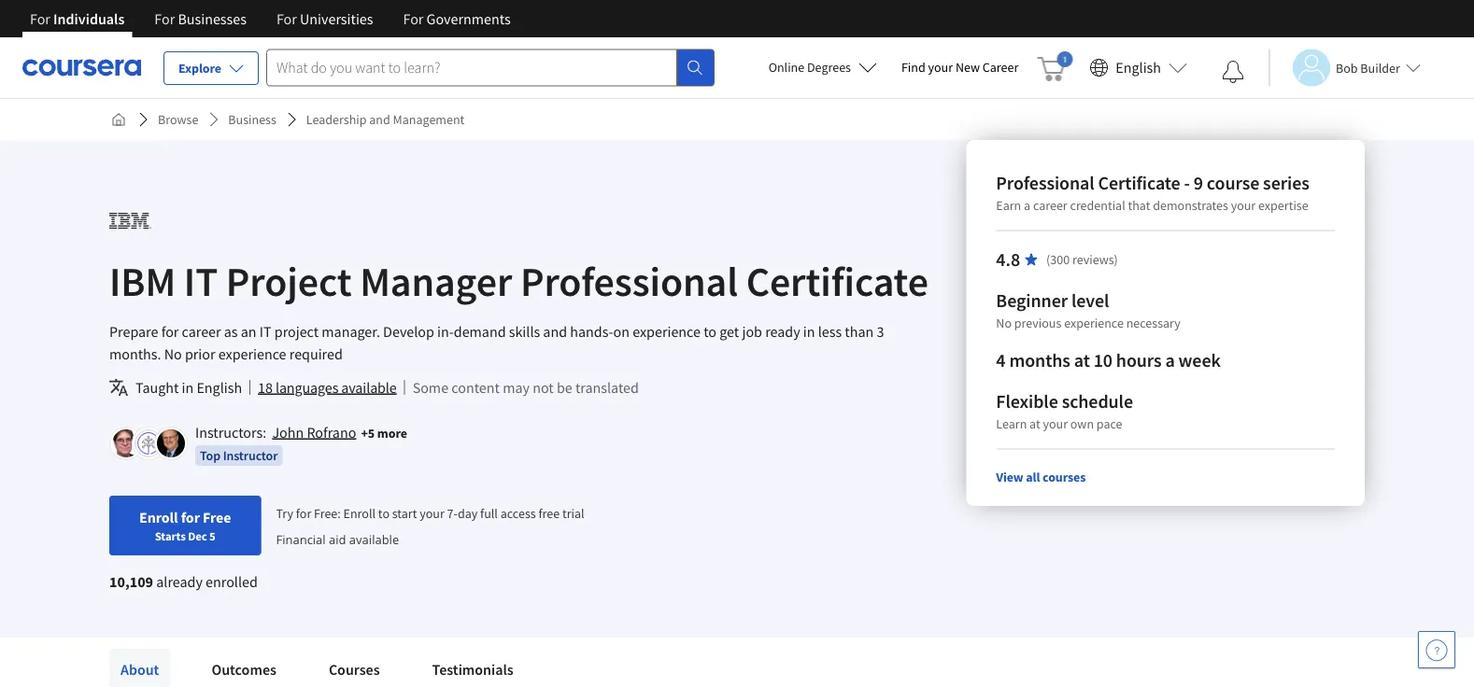 Task type: describe. For each thing, give the bounding box(es) containing it.
translated
[[576, 379, 639, 397]]

help center image
[[1426, 639, 1449, 662]]

try for free: enroll to start your 7-day full access free trial financial aid available
[[276, 505, 585, 548]]

demand
[[454, 322, 506, 341]]

previous
[[1015, 315, 1062, 332]]

content
[[452, 379, 500, 397]]

trial
[[563, 505, 585, 522]]

online
[[769, 59, 805, 76]]

level
[[1072, 289, 1110, 313]]

courses link
[[318, 650, 391, 688]]

(300 reviews)
[[1047, 251, 1119, 268]]

daniel c. yeomans image
[[157, 430, 185, 458]]

and inside prepare for career as an it project manager. develop in-demand skills and hands-on experience to get job ready in less than 3 months. no prior experience required
[[543, 322, 567, 341]]

4
[[997, 349, 1006, 372]]

+5 more button
[[361, 424, 407, 443]]

professional inside professional certificate - 9 course series earn a career credential that demonstrates your expertise
[[997, 172, 1095, 195]]

for for enroll
[[181, 508, 200, 527]]

more
[[377, 425, 407, 442]]

full
[[480, 505, 498, 522]]

courses
[[329, 661, 380, 679]]

starts
[[155, 529, 186, 544]]

skills
[[509, 322, 540, 341]]

businesses
[[178, 9, 247, 28]]

free
[[539, 505, 560, 522]]

job
[[743, 322, 763, 341]]

view all courses link
[[997, 469, 1086, 486]]

bob builder button
[[1269, 49, 1421, 86]]

What do you want to learn? text field
[[266, 49, 678, 86]]

business
[[228, 111, 277, 128]]

try
[[276, 505, 294, 522]]

enrolled
[[206, 573, 258, 592]]

4 months at 10 hours a week
[[997, 349, 1221, 372]]

schedule
[[1062, 390, 1134, 414]]

series
[[1264, 172, 1310, 195]]

new
[[956, 59, 980, 76]]

be
[[557, 379, 573, 397]]

expertise
[[1259, 197, 1309, 214]]

home image
[[111, 112, 126, 127]]

a inside professional certificate - 9 course series earn a career credential that demonstrates your expertise
[[1024, 197, 1031, 214]]

view all courses
[[997, 469, 1086, 486]]

and inside leadership and management "link"
[[369, 111, 390, 128]]

bob builder
[[1337, 59, 1401, 76]]

for for universities
[[277, 9, 297, 28]]

your inside professional certificate - 9 course series earn a career credential that demonstrates your expertise
[[1232, 197, 1256, 214]]

for universities
[[277, 9, 373, 28]]

bob
[[1337, 59, 1359, 76]]

pace
[[1097, 416, 1123, 433]]

view
[[997, 469, 1024, 486]]

reviews)
[[1073, 251, 1119, 268]]

coursera image
[[22, 53, 141, 82]]

banner navigation
[[15, 0, 526, 37]]

demonstrates
[[1154, 197, 1229, 214]]

1 vertical spatial certificate
[[746, 255, 929, 307]]

hands-
[[570, 322, 614, 341]]

that
[[1129, 197, 1151, 214]]

+5
[[361, 425, 375, 442]]

than
[[845, 322, 874, 341]]

months.
[[109, 345, 161, 364]]

enroll inside enroll for free starts dec 5
[[139, 508, 178, 527]]

individuals
[[53, 9, 125, 28]]

management
[[393, 111, 465, 128]]

1 vertical spatial professional
[[520, 255, 738, 307]]

5
[[209, 529, 216, 544]]

find your new career
[[902, 59, 1019, 76]]

some
[[413, 379, 449, 397]]

dec
[[188, 529, 207, 544]]

project
[[226, 255, 352, 307]]

10
[[1094, 349, 1113, 372]]

less
[[818, 322, 842, 341]]

leadership
[[306, 111, 367, 128]]

your inside try for free: enroll to start your 7-day full access free trial financial aid available
[[420, 505, 445, 522]]

hours
[[1117, 349, 1162, 372]]

rofrano
[[307, 423, 356, 442]]

for businesses
[[155, 9, 247, 28]]

10,109 already enrolled
[[109, 573, 258, 592]]

earn
[[997, 197, 1022, 214]]

3
[[877, 322, 885, 341]]

1 vertical spatial english
[[197, 379, 242, 397]]

for for individuals
[[30, 9, 50, 28]]

in inside prepare for career as an it project manager. develop in-demand skills and hands-on experience to get job ready in less than 3 months. no prior experience required
[[804, 322, 815, 341]]

leadership and management link
[[299, 103, 472, 136]]

0 horizontal spatial in
[[182, 379, 194, 397]]

ibm image
[[109, 200, 151, 242]]

1 horizontal spatial experience
[[633, 322, 701, 341]]

experience inside beginner level no previous experience necessary
[[1065, 315, 1124, 332]]

18 languages available
[[258, 379, 397, 397]]

about
[[121, 661, 159, 679]]

on
[[614, 322, 630, 341]]

ibm it project manager professional certificate
[[109, 255, 929, 307]]

available inside button
[[341, 379, 397, 397]]

enroll for free starts dec 5
[[139, 508, 231, 544]]



Task type: locate. For each thing, give the bounding box(es) containing it.
at inside the flexible schedule learn at your own pace
[[1030, 416, 1041, 433]]

instructors: john rofrano +5 more top instructor
[[195, 423, 407, 465]]

and right skills
[[543, 322, 567, 341]]

for for governments
[[403, 9, 424, 28]]

18 languages available button
[[258, 377, 397, 399]]

not
[[533, 379, 554, 397]]

1 horizontal spatial no
[[997, 315, 1012, 332]]

0 vertical spatial to
[[704, 322, 717, 341]]

no left prior
[[164, 345, 182, 364]]

week
[[1179, 349, 1221, 372]]

for left the individuals
[[30, 9, 50, 28]]

for individuals
[[30, 9, 125, 28]]

no inside prepare for career as an it project manager. develop in-demand skills and hands-on experience to get job ready in less than 3 months. no prior experience required
[[164, 345, 182, 364]]

a left week
[[1166, 349, 1175, 372]]

for left universities on the top of the page
[[277, 9, 297, 28]]

0 horizontal spatial career
[[182, 322, 221, 341]]

0 horizontal spatial enroll
[[139, 508, 178, 527]]

experience down "level"
[[1065, 315, 1124, 332]]

1 vertical spatial in
[[182, 379, 194, 397]]

as
[[224, 322, 238, 341]]

your left 7-
[[420, 505, 445, 522]]

flexible schedule learn at your own pace
[[997, 390, 1134, 433]]

career inside professional certificate - 9 course series earn a career credential that demonstrates your expertise
[[1034, 197, 1068, 214]]

(300
[[1047, 251, 1070, 268]]

about link
[[109, 650, 170, 688]]

to inside prepare for career as an it project manager. develop in-demand skills and hands-on experience to get job ready in less than 3 months. no prior experience required
[[704, 322, 717, 341]]

project
[[275, 322, 319, 341]]

1 horizontal spatial to
[[704, 322, 717, 341]]

for
[[161, 322, 179, 341], [296, 505, 311, 522], [181, 508, 200, 527]]

1 horizontal spatial english
[[1116, 58, 1162, 77]]

manager.
[[322, 322, 380, 341]]

0 vertical spatial no
[[997, 315, 1012, 332]]

for right prepare
[[161, 322, 179, 341]]

shopping cart: 1 item image
[[1038, 51, 1073, 81]]

no inside beginner level no previous experience necessary
[[997, 315, 1012, 332]]

0 vertical spatial a
[[1024, 197, 1031, 214]]

3 for from the left
[[277, 9, 297, 28]]

english button
[[1083, 37, 1195, 98]]

0 vertical spatial english
[[1116, 58, 1162, 77]]

english
[[1116, 58, 1162, 77], [197, 379, 242, 397]]

1 vertical spatial no
[[164, 345, 182, 364]]

day
[[458, 505, 478, 522]]

find
[[902, 59, 926, 76]]

all
[[1027, 469, 1041, 486]]

certificate up the less
[[746, 255, 929, 307]]

ibm
[[109, 255, 176, 307]]

0 vertical spatial and
[[369, 111, 390, 128]]

for for prepare
[[161, 322, 179, 341]]

available right aid on the bottom of the page
[[349, 531, 399, 548]]

english right shopping cart: 1 item "image"
[[1116, 58, 1162, 77]]

professional up on
[[520, 255, 738, 307]]

your left the own
[[1043, 416, 1068, 433]]

for inside prepare for career as an it project manager. develop in-demand skills and hands-on experience to get job ready in less than 3 months. no prior experience required
[[161, 322, 179, 341]]

courses
[[1043, 469, 1086, 486]]

testimonials link
[[421, 650, 525, 688]]

may
[[503, 379, 530, 397]]

online degrees
[[769, 59, 851, 76]]

financial
[[276, 531, 326, 548]]

0 horizontal spatial professional
[[520, 255, 738, 307]]

to left get
[[704, 322, 717, 341]]

show notifications image
[[1222, 61, 1245, 83]]

some content may not be translated
[[413, 379, 639, 397]]

1 horizontal spatial at
[[1075, 349, 1090, 372]]

no left previous at the top right of the page
[[997, 315, 1012, 332]]

it inside prepare for career as an it project manager. develop in-demand skills and hands-on experience to get job ready in less than 3 months. no prior experience required
[[260, 322, 272, 341]]

an
[[241, 322, 257, 341]]

business link
[[221, 103, 284, 136]]

and right leadership
[[369, 111, 390, 128]]

for up dec
[[181, 508, 200, 527]]

john
[[272, 423, 304, 442]]

1 vertical spatial available
[[349, 531, 399, 548]]

aid
[[329, 531, 346, 548]]

1 horizontal spatial and
[[543, 322, 567, 341]]

2 horizontal spatial experience
[[1065, 315, 1124, 332]]

1 vertical spatial at
[[1030, 416, 1041, 433]]

browse link
[[150, 103, 206, 136]]

1 horizontal spatial certificate
[[1099, 172, 1181, 195]]

0 horizontal spatial at
[[1030, 416, 1041, 433]]

1 horizontal spatial for
[[181, 508, 200, 527]]

for left governments
[[403, 9, 424, 28]]

career inside prepare for career as an it project manager. develop in-demand skills and hands-on experience to get job ready in less than 3 months. no prior experience required
[[182, 322, 221, 341]]

prepare
[[109, 322, 158, 341]]

top
[[200, 448, 221, 465]]

it
[[184, 255, 218, 307], [260, 322, 272, 341]]

and
[[369, 111, 390, 128], [543, 322, 567, 341]]

your right find on the top right of the page
[[929, 59, 953, 76]]

to inside try for free: enroll to start your 7-day full access free trial financial aid available
[[378, 505, 390, 522]]

2 horizontal spatial for
[[296, 505, 311, 522]]

flexible
[[997, 390, 1059, 414]]

outcomes
[[212, 661, 277, 679]]

0 horizontal spatial certificate
[[746, 255, 929, 307]]

None search field
[[266, 49, 715, 86]]

required
[[290, 345, 343, 364]]

instructors:
[[195, 423, 267, 442]]

ibm skills network team image
[[135, 430, 163, 458]]

months
[[1010, 349, 1071, 372]]

in right taught
[[182, 379, 194, 397]]

7-
[[447, 505, 458, 522]]

your inside the flexible schedule learn at your own pace
[[1043, 416, 1068, 433]]

experience
[[1065, 315, 1124, 332], [633, 322, 701, 341], [218, 345, 287, 364]]

a right the earn
[[1024, 197, 1031, 214]]

start
[[392, 505, 417, 522]]

1 horizontal spatial in
[[804, 322, 815, 341]]

credential
[[1071, 197, 1126, 214]]

0 vertical spatial career
[[1034, 197, 1068, 214]]

1 vertical spatial and
[[543, 322, 567, 341]]

1 vertical spatial a
[[1166, 349, 1175, 372]]

0 horizontal spatial for
[[161, 322, 179, 341]]

certificate up that
[[1099, 172, 1181, 195]]

free:
[[314, 505, 341, 522]]

1 horizontal spatial it
[[260, 322, 272, 341]]

experience down an
[[218, 345, 287, 364]]

1 vertical spatial career
[[182, 322, 221, 341]]

0 horizontal spatial english
[[197, 379, 242, 397]]

0 vertical spatial it
[[184, 255, 218, 307]]

your down course
[[1232, 197, 1256, 214]]

18
[[258, 379, 273, 397]]

0 vertical spatial available
[[341, 379, 397, 397]]

in left the less
[[804, 322, 815, 341]]

learn
[[997, 416, 1027, 433]]

-
[[1185, 172, 1191, 195]]

english inside button
[[1116, 58, 1162, 77]]

own
[[1071, 416, 1095, 433]]

languages
[[276, 379, 339, 397]]

1 horizontal spatial enroll
[[344, 505, 376, 522]]

0 vertical spatial in
[[804, 322, 815, 341]]

experience right on
[[633, 322, 701, 341]]

0 vertical spatial professional
[[997, 172, 1095, 195]]

4 for from the left
[[403, 9, 424, 28]]

universities
[[300, 9, 373, 28]]

available inside try for free: enroll to start your 7-day full access free trial financial aid available
[[349, 531, 399, 548]]

outcomes link
[[200, 650, 288, 688]]

1 horizontal spatial professional
[[997, 172, 1095, 195]]

certificate inside professional certificate - 9 course series earn a career credential that demonstrates your expertise
[[1099, 172, 1181, 195]]

for for try
[[296, 505, 311, 522]]

0 horizontal spatial and
[[369, 111, 390, 128]]

0 horizontal spatial no
[[164, 345, 182, 364]]

0 horizontal spatial it
[[184, 255, 218, 307]]

enroll inside try for free: enroll to start your 7-day full access free trial financial aid available
[[344, 505, 376, 522]]

1 horizontal spatial a
[[1166, 349, 1175, 372]]

1 horizontal spatial career
[[1034, 197, 1068, 214]]

professional up the earn
[[997, 172, 1095, 195]]

enroll
[[344, 505, 376, 522], [139, 508, 178, 527]]

english down prior
[[197, 379, 242, 397]]

explore button
[[164, 51, 259, 85]]

beginner level no previous experience necessary
[[997, 289, 1181, 332]]

develop
[[383, 322, 435, 341]]

financial aid available button
[[276, 531, 399, 548]]

for inside enroll for free starts dec 5
[[181, 508, 200, 527]]

career up prior
[[182, 322, 221, 341]]

career right the earn
[[1034, 197, 1068, 214]]

4.8
[[997, 248, 1021, 272]]

taught in english
[[136, 379, 242, 397]]

at left 10 in the right of the page
[[1075, 349, 1090, 372]]

necessary
[[1127, 315, 1181, 332]]

0 horizontal spatial experience
[[218, 345, 287, 364]]

explore
[[179, 60, 222, 77]]

leadership and management
[[306, 111, 465, 128]]

for for businesses
[[155, 9, 175, 28]]

ready
[[766, 322, 801, 341]]

for inside try for free: enroll to start your 7-day full access free trial financial aid available
[[296, 505, 311, 522]]

0 horizontal spatial to
[[378, 505, 390, 522]]

to left the start
[[378, 505, 390, 522]]

0 horizontal spatial a
[[1024, 197, 1031, 214]]

for right try
[[296, 505, 311, 522]]

1 vertical spatial to
[[378, 505, 390, 522]]

0 vertical spatial certificate
[[1099, 172, 1181, 195]]

0 vertical spatial at
[[1075, 349, 1090, 372]]

enroll right "free:"
[[344, 505, 376, 522]]

at
[[1075, 349, 1090, 372], [1030, 416, 1041, 433]]

enroll up starts
[[139, 508, 178, 527]]

10,109
[[109, 573, 153, 592]]

it right an
[[260, 322, 272, 341]]

in-
[[437, 322, 454, 341]]

it right ibm
[[184, 255, 218, 307]]

1 for from the left
[[30, 9, 50, 28]]

builder
[[1361, 59, 1401, 76]]

instructor
[[223, 448, 278, 465]]

john rofrano image
[[112, 430, 140, 458]]

find your new career link
[[893, 56, 1028, 79]]

browse
[[158, 111, 198, 128]]

course
[[1207, 172, 1260, 195]]

at right learn
[[1030, 416, 1041, 433]]

career
[[983, 59, 1019, 76]]

1 vertical spatial it
[[260, 322, 272, 341]]

available up +5
[[341, 379, 397, 397]]

no
[[997, 315, 1012, 332], [164, 345, 182, 364]]

2 for from the left
[[155, 9, 175, 28]]

for left businesses on the top left
[[155, 9, 175, 28]]

degrees
[[808, 59, 851, 76]]



Task type: vqa. For each thing, say whether or not it's contained in the screenshot.
should
no



